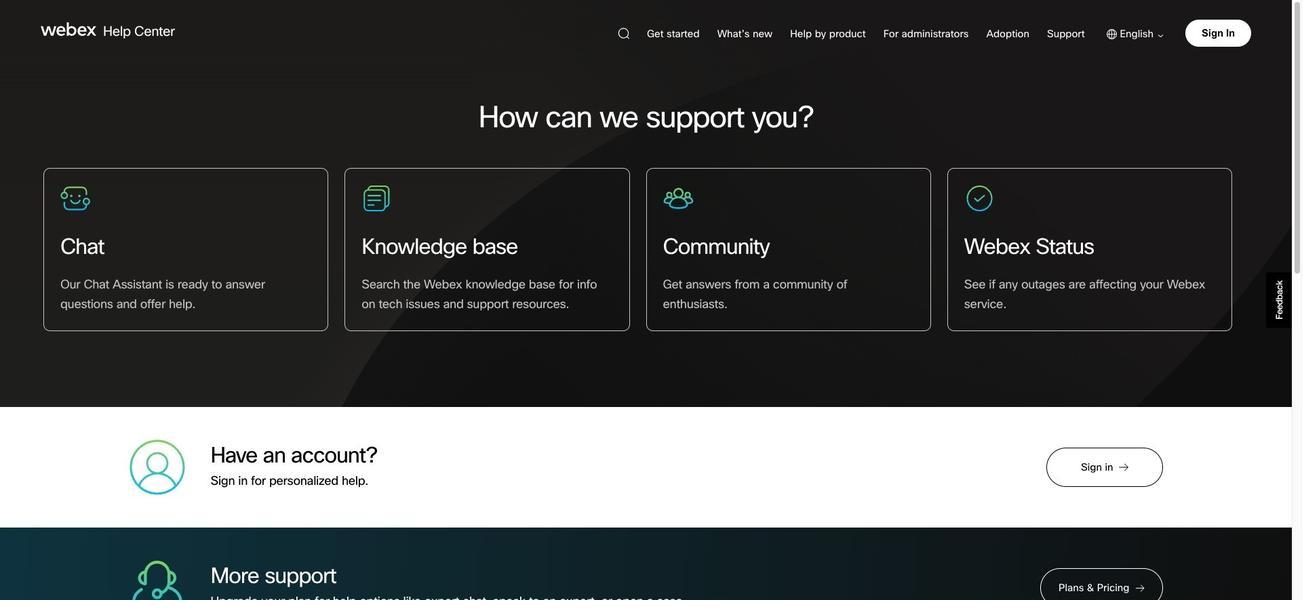 Task type: describe. For each thing, give the bounding box(es) containing it.
arrow image
[[1154, 35, 1164, 37]]

1 webex chat assistance image from the left
[[60, 185, 91, 212]]

search icon image
[[618, 28, 629, 39]]

1 webex chat assistance image from the left
[[362, 185, 392, 212]]

1 vertical spatial icon image
[[129, 561, 185, 601]]

webex logo image
[[41, 22, 96, 36]]

arrow icon image
[[1135, 585, 1144, 592]]

2 webex chat assistance image from the left
[[663, 185, 693, 212]]

avatar image
[[129, 440, 185, 496]]



Task type: vqa. For each thing, say whether or not it's contained in the screenshot.
chat help icon
no



Task type: locate. For each thing, give the bounding box(es) containing it.
icon image
[[1119, 464, 1128, 472], [129, 561, 185, 601]]

1 horizontal spatial webex chat assistance image
[[663, 185, 693, 212]]

webex chat assistance image
[[362, 185, 392, 212], [964, 185, 995, 212]]

0 vertical spatial icon image
[[1119, 464, 1128, 472]]

0 horizontal spatial webex chat assistance image
[[60, 185, 91, 212]]

1 horizontal spatial icon image
[[1119, 464, 1128, 472]]

0 horizontal spatial webex chat assistance image
[[362, 185, 392, 212]]

1 horizontal spatial webex chat assistance image
[[964, 185, 995, 212]]

2 webex chat assistance image from the left
[[964, 185, 995, 212]]

webex chat assistance image
[[60, 185, 91, 212], [663, 185, 693, 212]]

0 horizontal spatial icon image
[[129, 561, 185, 601]]



